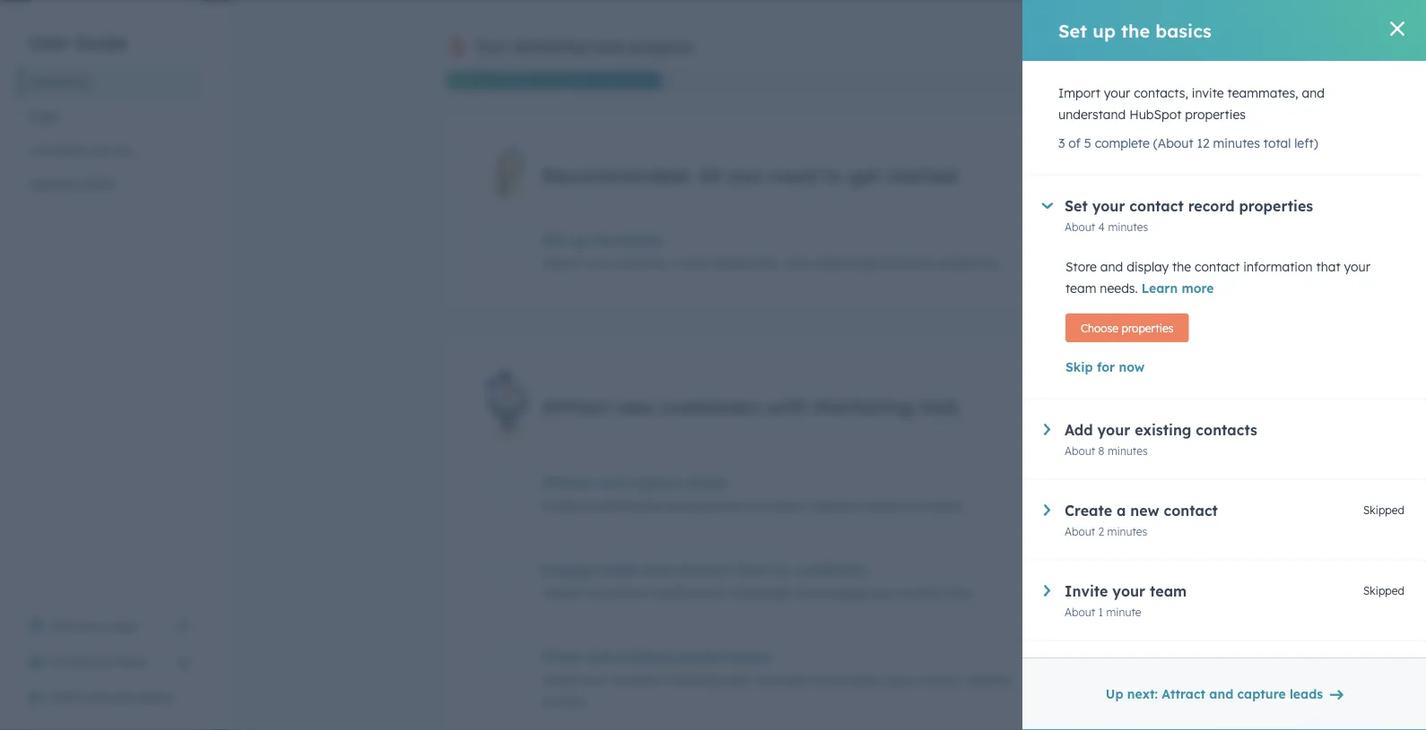 Task type: describe. For each thing, give the bounding box(es) containing it.
website (cms) button
[[18, 168, 201, 202]]

engage
[[542, 561, 597, 579]]

about down [object object] complete progress bar
[[1066, 256, 1097, 269]]

1 link opens in a new window image from the top
[[178, 616, 190, 638]]

attract and capture leads create professional-looking forms to convert website visitors into leads
[[542, 474, 962, 514]]

and down track and analyze performance button
[[756, 672, 778, 688]]

now
[[1119, 360, 1145, 375]]

leads inside button
[[1290, 687, 1323, 703]]

next:
[[1127, 687, 1158, 703]]

minutes inside "add your existing contacts about 8 minutes"
[[1108, 444, 1148, 458]]

create a new contact about 2 minutes
[[1065, 502, 1218, 539]]

sales button
[[18, 100, 201, 134]]

total
[[1264, 135, 1291, 151]]

add
[[1065, 422, 1093, 439]]

customer service button
[[18, 134, 201, 168]]

website
[[29, 177, 76, 192]]

about inside create a new contact about 2 minutes
[[1065, 525, 1095, 539]]

more inside button
[[1182, 281, 1214, 296]]

your inside 'import your contacts, invite teammates, and understand hubspot properties'
[[1104, 85, 1130, 101]]

choose
[[1081, 322, 1118, 335]]

2 0% from the top
[[1157, 562, 1173, 576]]

skip
[[1065, 360, 1093, 375]]

customer
[[29, 143, 86, 158]]

left)
[[1294, 135, 1318, 151]]

invite your team button
[[18, 645, 201, 681]]

attract and capture leads button
[[542, 474, 1028, 492]]

skipped for invite your team
[[1363, 585, 1404, 598]]

plan
[[112, 619, 138, 635]]

invite your team
[[50, 655, 149, 670]]

engage
[[822, 585, 867, 601]]

conversion-
[[585, 585, 653, 601]]

set for set up the basics
[[1058, 19, 1087, 42]]

your inside set up the basics import your contacts, invite teammates, and understand hubspot properties
[[587, 256, 614, 272]]

3
[[1058, 135, 1065, 151]]

ready
[[653, 585, 687, 601]]

track and analyze performance button
[[542, 648, 1028, 666]]

view
[[50, 619, 79, 635]]

complete
[[1095, 135, 1150, 151]]

2
[[1098, 525, 1104, 539]]

up for set up the basics import your contacts, invite teammates, and understand hubspot properties
[[569, 232, 588, 250]]

up next: attract and capture leads button
[[1094, 677, 1354, 713]]

import inside set up the basics import your contacts, invite teammates, and understand hubspot properties
[[542, 256, 584, 272]]

learn more
[[1141, 281, 1214, 296]]

to inside attract and capture leads create professional-looking forms to convert website visitors into leads
[[746, 498, 758, 514]]

user guide views element
[[18, 0, 201, 202]]

set your contact record properties about 4 minutes
[[1065, 197, 1313, 234]]

a
[[1117, 502, 1126, 520]]

up for set up the basics
[[1093, 19, 1116, 42]]

website inside track and analyze performance install your hubspot tracking code, and learn more about your visitors' website activity
[[966, 672, 1011, 688]]

code,
[[720, 672, 752, 688]]

hub
[[919, 394, 959, 419]]

install
[[542, 672, 579, 688]]

create inside create a new contact about 2 minutes
[[1065, 502, 1112, 520]]

choose properties
[[1081, 322, 1173, 335]]

skip for now button
[[1065, 357, 1383, 378]]

attract for attract new customers with marketing hub
[[542, 394, 610, 419]]

start overview demo link
[[18, 681, 201, 717]]

about inside invite your team about 1 minute
[[1065, 606, 1095, 619]]

with
[[767, 394, 808, 419]]

5
[[1084, 135, 1091, 151]]

set up the basics import your contacts, invite teammates, and understand hubspot properties
[[542, 232, 999, 272]]

view your plan
[[50, 619, 138, 635]]

your
[[475, 38, 508, 56]]

hubspot inside 'import your contacts, invite teammates, and understand hubspot properties'
[[1129, 107, 1182, 122]]

properties inside the set your contact record properties about 4 minutes
[[1239, 197, 1313, 215]]

and inside the store and display the contact information that your team needs.
[[1100, 259, 1123, 275]]

analyze
[[618, 648, 674, 666]]

30%
[[1178, 72, 1209, 90]]

start
[[50, 691, 80, 706]]

import your contacts, invite teammates, and understand hubspot properties
[[1058, 85, 1325, 122]]

email
[[691, 585, 723, 601]]

minutes inside create a new contact about 2 minutes
[[1107, 525, 1147, 539]]

looking
[[661, 498, 705, 514]]

[object object] complete progress bar
[[1039, 237, 1102, 242]]

start overview demo
[[50, 691, 174, 706]]

get
[[849, 163, 881, 187]]

invite your team about 1 minute
[[1065, 583, 1187, 619]]

tools
[[591, 38, 625, 56]]

set for set your contact record properties about 4 minutes
[[1065, 197, 1088, 215]]

campaigns
[[727, 585, 793, 601]]

up
[[1106, 687, 1123, 703]]

and inside button
[[1209, 687, 1233, 703]]

12 inside set up the basics dialog
[[1197, 135, 1210, 151]]

about 12 minutes left
[[1066, 256, 1173, 269]]

you
[[728, 163, 764, 187]]

performance
[[679, 648, 771, 666]]

convert inside engage leads and convert them to customers create conversion-ready email campaigns and engage your contact lists
[[675, 561, 730, 579]]

customers inside engage leads and convert them to customers create conversion-ready email campaigns and engage your contact lists
[[795, 561, 868, 579]]

minutes right 7
[[1133, 498, 1173, 512]]

started
[[887, 163, 957, 187]]

and inside attract and capture leads create professional-looking forms to convert website visitors into leads
[[596, 474, 624, 492]]

all
[[697, 163, 722, 187]]

convert inside attract and capture leads create professional-looking forms to convert website visitors into leads
[[762, 498, 806, 514]]

caret image for invite
[[1044, 586, 1050, 597]]

tracking
[[668, 672, 716, 688]]

store
[[1065, 259, 1097, 275]]

team for invite your team about 1 minute
[[1150, 583, 1187, 601]]

contacts
[[1196, 422, 1257, 439]]

learn more button
[[1141, 278, 1214, 300]]

marketing button
[[18, 65, 201, 100]]

left
[[1157, 256, 1173, 269]]

up next: attract and capture leads
[[1106, 687, 1323, 703]]

recommended:
[[542, 163, 692, 187]]

create inside engage leads and convert them to customers create conversion-ready email campaigns and engage your contact lists
[[542, 585, 581, 601]]

1 horizontal spatial 4
[[1123, 585, 1130, 599]]

and down engage leads and convert them to customers button at the bottom
[[796, 585, 819, 601]]

more inside track and analyze performance install your hubspot tracking code, and learn more about your visitors' website activity
[[815, 672, 845, 688]]

for
[[1097, 360, 1115, 375]]

record
[[1188, 197, 1235, 215]]



Task type: locate. For each thing, give the bounding box(es) containing it.
contact inside create a new contact about 2 minutes
[[1164, 502, 1218, 520]]

0 vertical spatial convert
[[762, 498, 806, 514]]

link opens in a new window image
[[178, 616, 190, 638], [178, 621, 190, 633]]

caret image left invite your team about 1 minute at right bottom
[[1044, 586, 1050, 597]]

3 of 5 complete (about 12 minutes total left)
[[1058, 135, 1318, 151]]

minute
[[1106, 606, 1141, 619]]

minutes
[[1213, 135, 1260, 151], [1108, 220, 1148, 234], [1113, 256, 1154, 269], [1108, 444, 1148, 458], [1133, 498, 1173, 512], [1107, 525, 1147, 539], [1133, 585, 1173, 599]]

1 vertical spatial 0%
[[1157, 562, 1173, 576]]

close image
[[1390, 22, 1404, 36]]

0 vertical spatial 0%
[[1157, 475, 1173, 489]]

and inside 'import your contacts, invite teammates, and understand hubspot properties'
[[1302, 85, 1325, 101]]

1 vertical spatial team
[[1150, 583, 1187, 601]]

that
[[1316, 259, 1340, 275]]

0 horizontal spatial the
[[592, 232, 615, 250]]

contact right 7
[[1164, 502, 1218, 520]]

set inside the set your contact record properties about 4 minutes
[[1065, 197, 1088, 215]]

invite up the start
[[50, 655, 85, 670]]

1 horizontal spatial marketing
[[513, 38, 586, 56]]

create left professional-
[[542, 498, 581, 514]]

engage leads and convert them to customers button
[[542, 561, 1028, 579]]

to inside engage leads and convert them to customers create conversion-ready email campaigns and engage your contact lists
[[776, 561, 790, 579]]

to
[[823, 163, 843, 187], [746, 498, 758, 514], [776, 561, 790, 579]]

0 vertical spatial invite
[[1192, 85, 1224, 101]]

customer service
[[29, 143, 133, 158]]

basics for set up the basics import your contacts, invite teammates, and understand hubspot properties
[[619, 232, 664, 250]]

up inside dialog
[[1093, 19, 1116, 42]]

create up 2
[[1065, 502, 1112, 520]]

your inside invite your team about 1 minute
[[1112, 583, 1145, 601]]

minutes up minute
[[1133, 585, 1173, 599]]

attract for attract and capture leads create professional-looking forms to convert website visitors into leads
[[542, 474, 592, 492]]

1 vertical spatial basics
[[619, 232, 664, 250]]

0 horizontal spatial convert
[[675, 561, 730, 579]]

1 vertical spatial attract
[[542, 474, 592, 492]]

about
[[849, 672, 884, 688]]

understand inside 'import your contacts, invite teammates, and understand hubspot properties'
[[1058, 107, 1126, 122]]

1 skipped from the top
[[1363, 504, 1404, 517]]

0 vertical spatial new
[[615, 394, 655, 419]]

2 vertical spatial hubspot
[[612, 672, 664, 688]]

and
[[1302, 85, 1325, 101], [785, 256, 808, 272], [1100, 259, 1123, 275], [596, 474, 624, 492], [643, 561, 671, 579], [796, 585, 819, 601], [586, 648, 614, 666], [756, 672, 778, 688], [1209, 687, 1233, 703]]

1 horizontal spatial basics
[[1155, 19, 1212, 42]]

1 horizontal spatial capture
[[1237, 687, 1286, 703]]

website left visitors
[[810, 498, 855, 514]]

contact left lists
[[901, 585, 946, 601]]

convert down the attract and capture leads button
[[762, 498, 806, 514]]

team inside the store and display the contact information that your team needs.
[[1065, 281, 1096, 296]]

capture inside attract and capture leads create professional-looking forms to convert website visitors into leads
[[628, 474, 684, 492]]

hubspot inside track and analyze performance install your hubspot tracking code, and learn more about your visitors' website activity
[[612, 672, 664, 688]]

0 vertical spatial capture
[[628, 474, 684, 492]]

1 vertical spatial contacts,
[[617, 256, 672, 272]]

choose properties link
[[1065, 314, 1189, 343]]

1 vertical spatial the
[[592, 232, 615, 250]]

1 vertical spatial 12
[[1100, 256, 1110, 269]]

your inside "add your existing contacts about 8 minutes"
[[1097, 422, 1130, 439]]

minutes right the 8
[[1108, 444, 1148, 458]]

0 horizontal spatial team
[[118, 655, 149, 670]]

caret image left the a
[[1044, 505, 1050, 516]]

contact inside the store and display the contact information that your team needs.
[[1195, 259, 1240, 275]]

1 vertical spatial caret image
[[1044, 586, 1050, 597]]

(about
[[1153, 135, 1193, 151]]

1 horizontal spatial up
[[1093, 19, 1116, 42]]

invite for invite your team about 1 minute
[[1065, 583, 1108, 601]]

1 horizontal spatial hubspot
[[883, 256, 935, 272]]

lists
[[949, 585, 972, 601]]

0 vertical spatial up
[[1093, 19, 1116, 42]]

hubspot
[[1129, 107, 1182, 122], [883, 256, 935, 272], [612, 672, 664, 688]]

1 vertical spatial website
[[966, 672, 1011, 688]]

about left 7
[[1091, 498, 1121, 512]]

customers up engage at the right bottom of the page
[[795, 561, 868, 579]]

caret image for set
[[1042, 203, 1053, 209]]

team
[[1065, 281, 1096, 296], [1150, 583, 1187, 601], [118, 655, 149, 670]]

invite
[[1192, 85, 1224, 101], [675, 256, 707, 272]]

sales
[[29, 109, 60, 124]]

into
[[904, 498, 927, 514]]

the inside the store and display the contact information that your team needs.
[[1172, 259, 1191, 275]]

teammates, inside 'import your contacts, invite teammates, and understand hubspot properties'
[[1227, 85, 1298, 101]]

team down create a new contact about 2 minutes
[[1150, 583, 1187, 601]]

1 horizontal spatial import
[[1058, 85, 1100, 101]]

1 horizontal spatial invite
[[1065, 583, 1108, 601]]

1 0% from the top
[[1157, 475, 1173, 489]]

0 horizontal spatial to
[[746, 498, 758, 514]]

1 vertical spatial to
[[746, 498, 758, 514]]

your marketing tools progress progress bar
[[447, 72, 662, 90]]

website
[[810, 498, 855, 514], [966, 672, 1011, 688]]

visitors'
[[917, 672, 963, 688]]

view your plan link
[[18, 609, 201, 645]]

contact inside the set your contact record properties about 4 minutes
[[1129, 197, 1184, 215]]

2 horizontal spatial the
[[1172, 259, 1191, 275]]

and inside set up the basics import your contacts, invite teammates, and understand hubspot properties
[[785, 256, 808, 272]]

team down plan
[[118, 655, 149, 670]]

0 vertical spatial skipped
[[1363, 504, 1404, 517]]

invite up 1
[[1065, 583, 1108, 601]]

contacts, inside set up the basics import your contacts, invite teammates, and understand hubspot properties
[[617, 256, 672, 272]]

1 vertical spatial set
[[1065, 197, 1088, 215]]

2 vertical spatial set
[[542, 232, 565, 250]]

and up ready
[[643, 561, 671, 579]]

0 horizontal spatial new
[[615, 394, 655, 419]]

0 vertical spatial understand
[[1058, 107, 1126, 122]]

team down the store
[[1065, 281, 1096, 296]]

1 vertical spatial capture
[[1237, 687, 1286, 703]]

team inside button
[[118, 655, 149, 670]]

0 vertical spatial invite
[[1065, 583, 1108, 601]]

invite inside button
[[50, 655, 85, 670]]

minutes up "needs."
[[1113, 256, 1154, 269]]

customers left the with
[[661, 394, 761, 419]]

2 horizontal spatial marketing
[[814, 394, 913, 419]]

basics up 30%
[[1155, 19, 1212, 42]]

the for set up the basics
[[1121, 19, 1150, 42]]

0 horizontal spatial contacts,
[[617, 256, 672, 272]]

properties inside 'import your contacts, invite teammates, and understand hubspot properties'
[[1185, 107, 1246, 122]]

0 vertical spatial hubspot
[[1129, 107, 1182, 122]]

basics inside set up the basics import your contacts, invite teammates, and understand hubspot properties
[[619, 232, 664, 250]]

forms
[[708, 498, 742, 514]]

1 horizontal spatial convert
[[762, 498, 806, 514]]

about down add
[[1065, 444, 1095, 458]]

2 caret image from the top
[[1044, 586, 1050, 597]]

track and analyze performance install your hubspot tracking code, and learn more about your visitors' website activity
[[542, 648, 1011, 709]]

4 inside the set your contact record properties about 4 minutes
[[1098, 220, 1105, 234]]

1 vertical spatial understand
[[812, 256, 879, 272]]

1 vertical spatial invite
[[50, 655, 85, 670]]

more right "learn"
[[1182, 281, 1214, 296]]

0 vertical spatial import
[[1058, 85, 1100, 101]]

contact inside engage leads and convert them to customers create conversion-ready email campaigns and engage your contact lists
[[901, 585, 946, 601]]

import inside 'import your contacts, invite teammates, and understand hubspot properties'
[[1058, 85, 1100, 101]]

and up "needs."
[[1100, 259, 1123, 275]]

leads inside engage leads and convert them to customers create conversion-ready email campaigns and engage your contact lists
[[601, 561, 639, 579]]

0 vertical spatial to
[[823, 163, 843, 187]]

teammates, up total at the right
[[1227, 85, 1298, 101]]

contact up 60%
[[1129, 197, 1184, 215]]

4 up minute
[[1123, 585, 1130, 599]]

1 horizontal spatial the
[[1121, 19, 1150, 42]]

teammates, down set up the basics button
[[711, 256, 782, 272]]

caret image for add
[[1044, 424, 1050, 436]]

0 horizontal spatial understand
[[812, 256, 879, 272]]

2 vertical spatial 0%
[[1157, 649, 1173, 663]]

0 horizontal spatial hubspot
[[612, 672, 664, 688]]

2 link opens in a new window image from the top
[[178, 621, 190, 633]]

minutes down the a
[[1107, 525, 1147, 539]]

0 horizontal spatial teammates,
[[711, 256, 782, 272]]

learn
[[782, 672, 811, 688]]

your marketing tools progress
[[475, 38, 692, 56]]

about inside "add your existing contacts about 8 minutes"
[[1065, 444, 1095, 458]]

1 horizontal spatial more
[[1182, 281, 1214, 296]]

basics down recommended:
[[619, 232, 664, 250]]

hubspot down analyze
[[612, 672, 664, 688]]

set up the basics button
[[542, 232, 1028, 250]]

caret image
[[1042, 203, 1053, 209], [1044, 505, 1050, 516]]

about left 2
[[1065, 525, 1095, 539]]

new inside create a new contact about 2 minutes
[[1130, 502, 1159, 520]]

and up left)
[[1302, 85, 1325, 101]]

marketing up your marketing tools progress progress bar
[[513, 38, 586, 56]]

1 horizontal spatial contacts,
[[1134, 85, 1188, 101]]

1 vertical spatial hubspot
[[883, 256, 935, 272]]

capture inside button
[[1237, 687, 1286, 703]]

attract inside button
[[1162, 687, 1205, 703]]

minutes inside the set your contact record properties about 4 minutes
[[1108, 220, 1148, 234]]

set inside set up the basics import your contacts, invite teammates, and understand hubspot properties
[[542, 232, 565, 250]]

about inside the set your contact record properties about 4 minutes
[[1065, 220, 1095, 234]]

store and display the contact information that your team needs.
[[1065, 259, 1370, 296]]

1 horizontal spatial website
[[966, 672, 1011, 688]]

marketing
[[513, 38, 586, 56], [29, 74, 89, 90], [814, 394, 913, 419]]

your inside button
[[88, 655, 115, 670]]

your inside the store and display the contact information that your team needs.
[[1344, 259, 1370, 275]]

progress
[[630, 38, 692, 56]]

set up the basics
[[1058, 19, 1212, 42]]

0 horizontal spatial invite
[[50, 655, 85, 670]]

add your existing contacts about 8 minutes
[[1065, 422, 1257, 458]]

1 horizontal spatial customers
[[795, 561, 868, 579]]

0% up about 7 minutes
[[1157, 475, 1173, 489]]

to left the get
[[823, 163, 843, 187]]

0 vertical spatial basics
[[1155, 19, 1212, 42]]

hubspot down started
[[883, 256, 935, 272]]

marketing inside button
[[29, 74, 89, 90]]

set
[[1058, 19, 1087, 42], [1065, 197, 1088, 215], [542, 232, 565, 250]]

understand down set up the basics button
[[812, 256, 879, 272]]

12 right the store
[[1100, 256, 1110, 269]]

2 horizontal spatial to
[[823, 163, 843, 187]]

and up professional-
[[596, 474, 624, 492]]

12
[[1197, 135, 1210, 151], [1100, 256, 1110, 269]]

skipped for create a new contact
[[1363, 504, 1404, 517]]

1
[[1098, 606, 1103, 619]]

the inside set up the basics import your contacts, invite teammates, and understand hubspot properties
[[592, 232, 615, 250]]

properties inside set up the basics import your contacts, invite teammates, and understand hubspot properties
[[938, 256, 999, 272]]

invite inside invite your team about 1 minute
[[1065, 583, 1108, 601]]

0 horizontal spatial import
[[542, 256, 584, 272]]

2 skipped from the top
[[1363, 585, 1404, 598]]

engage leads and convert them to customers create conversion-ready email campaigns and engage your contact lists
[[542, 561, 972, 601]]

and right 'track'
[[586, 648, 614, 666]]

0 vertical spatial caret image
[[1044, 424, 1050, 436]]

minutes left 60%
[[1108, 220, 1148, 234]]

0 horizontal spatial website
[[810, 498, 855, 514]]

0 vertical spatial customers
[[661, 394, 761, 419]]

activity
[[542, 694, 586, 709]]

team for invite your team
[[118, 655, 149, 670]]

about up [object object] complete progress bar
[[1065, 220, 1095, 234]]

1 vertical spatial invite
[[675, 256, 707, 272]]

create down engage
[[542, 585, 581, 601]]

invite for invite your team
[[50, 655, 85, 670]]

display
[[1127, 259, 1169, 275]]

60%
[[1151, 233, 1173, 246]]

website (cms)
[[29, 177, 115, 192]]

professional-
[[585, 498, 661, 514]]

0 vertical spatial team
[[1065, 281, 1096, 296]]

attract inside attract and capture leads create professional-looking forms to convert website visitors into leads
[[542, 474, 592, 492]]

basics
[[1155, 19, 1212, 42], [619, 232, 664, 250]]

user
[[29, 31, 69, 53]]

about up 1
[[1089, 585, 1120, 599]]

basics inside dialog
[[1155, 19, 1212, 42]]

leads
[[688, 474, 726, 492], [930, 498, 962, 514], [601, 561, 639, 579], [1290, 687, 1323, 703]]

0% up about 4 minutes
[[1157, 562, 1173, 576]]

1 vertical spatial teammates,
[[711, 256, 782, 272]]

recommended: all you need to get started
[[542, 163, 957, 187]]

0 vertical spatial caret image
[[1042, 203, 1053, 209]]

marketing up sales
[[29, 74, 89, 90]]

and right the next:
[[1209, 687, 1233, 703]]

website right visitors'
[[966, 672, 1011, 688]]

understand
[[1058, 107, 1126, 122], [812, 256, 879, 272]]

3 0% from the top
[[1157, 649, 1173, 663]]

needs.
[[1100, 281, 1138, 296]]

your inside engage leads and convert them to customers create conversion-ready email campaigns and engage your contact lists
[[871, 585, 897, 601]]

2 horizontal spatial hubspot
[[1129, 107, 1182, 122]]

0 vertical spatial 12
[[1197, 135, 1210, 151]]

the for set up the basics import your contacts, invite teammates, and understand hubspot properties
[[592, 232, 615, 250]]

0 horizontal spatial more
[[815, 672, 845, 688]]

2 horizontal spatial team
[[1150, 583, 1187, 601]]

understand up 5
[[1058, 107, 1126, 122]]

2 vertical spatial the
[[1172, 259, 1191, 275]]

hubspot inside set up the basics import your contacts, invite teammates, and understand hubspot properties
[[883, 256, 935, 272]]

0 horizontal spatial basics
[[619, 232, 664, 250]]

2 vertical spatial attract
[[1162, 687, 1205, 703]]

teammates, inside set up the basics import your contacts, invite teammates, and understand hubspot properties
[[711, 256, 782, 272]]

1 horizontal spatial teammates,
[[1227, 85, 1298, 101]]

and down set up the basics button
[[785, 256, 808, 272]]

invite inside set up the basics import your contacts, invite teammates, and understand hubspot properties
[[675, 256, 707, 272]]

0 vertical spatial attract
[[542, 394, 610, 419]]

0 vertical spatial more
[[1182, 281, 1214, 296]]

2 vertical spatial team
[[118, 655, 149, 670]]

to right forms
[[746, 498, 758, 514]]

1 horizontal spatial understand
[[1058, 107, 1126, 122]]

caret image for create
[[1044, 505, 1050, 516]]

more right the learn in the bottom right of the page
[[815, 672, 845, 688]]

invite
[[1065, 583, 1108, 601], [50, 655, 85, 670]]

0 horizontal spatial 4
[[1098, 220, 1105, 234]]

to right them
[[776, 561, 790, 579]]

1 vertical spatial convert
[[675, 561, 730, 579]]

minutes left total at the right
[[1213, 135, 1260, 151]]

0 horizontal spatial 12
[[1100, 256, 1110, 269]]

1 horizontal spatial team
[[1065, 281, 1096, 296]]

1 vertical spatial marketing
[[29, 74, 89, 90]]

new
[[615, 394, 655, 419], [1130, 502, 1159, 520]]

attract new customers with marketing hub
[[542, 394, 959, 419]]

set up the basics dialog
[[1022, 0, 1426, 731]]

0%
[[1157, 475, 1173, 489], [1157, 562, 1173, 576], [1157, 649, 1173, 663]]

0 horizontal spatial up
[[569, 232, 588, 250]]

create inside attract and capture leads create professional-looking forms to convert website visitors into leads
[[542, 498, 581, 514]]

service
[[89, 143, 133, 158]]

visitors
[[858, 498, 901, 514]]

4 up [object object] complete progress bar
[[1098, 220, 1105, 234]]

team inside invite your team about 1 minute
[[1150, 583, 1187, 601]]

up inside set up the basics import your contacts, invite teammates, and understand hubspot properties
[[569, 232, 588, 250]]

(cms)
[[80, 177, 115, 192]]

0 horizontal spatial marketing
[[29, 74, 89, 90]]

about 4 minutes
[[1089, 585, 1173, 599]]

1 caret image from the top
[[1044, 424, 1050, 436]]

caret image up [object object] complete progress bar
[[1042, 203, 1053, 209]]

contact up learn more
[[1195, 259, 1240, 275]]

your inside the set your contact record properties about 4 minutes
[[1092, 197, 1125, 215]]

marketing left hub
[[814, 394, 913, 419]]

understand inside set up the basics import your contacts, invite teammates, and understand hubspot properties
[[812, 256, 879, 272]]

0% up the next:
[[1157, 649, 1173, 663]]

1 vertical spatial caret image
[[1044, 505, 1050, 516]]

1 vertical spatial new
[[1130, 502, 1159, 520]]

contacts, inside 'import your contacts, invite teammates, and understand hubspot properties'
[[1134, 85, 1188, 101]]

0 horizontal spatial capture
[[628, 474, 684, 492]]

invite inside 'import your contacts, invite teammates, and understand hubspot properties'
[[1192, 85, 1224, 101]]

convert up email
[[675, 561, 730, 579]]

0 horizontal spatial customers
[[661, 394, 761, 419]]

capture
[[628, 474, 684, 492], [1237, 687, 1286, 703]]

overview
[[83, 691, 136, 706]]

more
[[1182, 281, 1214, 296], [815, 672, 845, 688]]

properties
[[1185, 107, 1246, 122], [1239, 197, 1313, 215], [938, 256, 999, 272], [1121, 322, 1173, 335]]

information
[[1243, 259, 1313, 275]]

1 horizontal spatial invite
[[1192, 85, 1224, 101]]

1 horizontal spatial 12
[[1197, 135, 1210, 151]]

1 vertical spatial import
[[542, 256, 584, 272]]

contacts,
[[1134, 85, 1188, 101], [617, 256, 672, 272]]

1 vertical spatial more
[[815, 672, 845, 688]]

set for set up the basics import your contacts, invite teammates, and understand hubspot properties
[[542, 232, 565, 250]]

0 vertical spatial teammates,
[[1227, 85, 1298, 101]]

hubspot up (about
[[1129, 107, 1182, 122]]

need
[[770, 163, 817, 187]]

about left 1
[[1065, 606, 1095, 619]]

1 vertical spatial customers
[[795, 561, 868, 579]]

0 vertical spatial 4
[[1098, 220, 1105, 234]]

0 vertical spatial website
[[810, 498, 855, 514]]

of
[[1068, 135, 1081, 151]]

website inside attract and capture leads create professional-looking forms to convert website visitors into leads
[[810, 498, 855, 514]]

12 right (about
[[1197, 135, 1210, 151]]

basics for set up the basics
[[1155, 19, 1212, 42]]

caret image
[[1044, 424, 1050, 436], [1044, 586, 1050, 597]]

caret image left add
[[1044, 424, 1050, 436]]

0 vertical spatial the
[[1121, 19, 1150, 42]]

7
[[1124, 498, 1130, 512]]

0 vertical spatial contacts,
[[1134, 85, 1188, 101]]

them
[[734, 561, 771, 579]]

contact
[[1129, 197, 1184, 215], [1195, 259, 1240, 275], [1164, 502, 1218, 520], [901, 585, 946, 601]]

2 vertical spatial marketing
[[814, 394, 913, 419]]



Task type: vqa. For each thing, say whether or not it's contained in the screenshot.
the Views within the PAGE SECTION element
no



